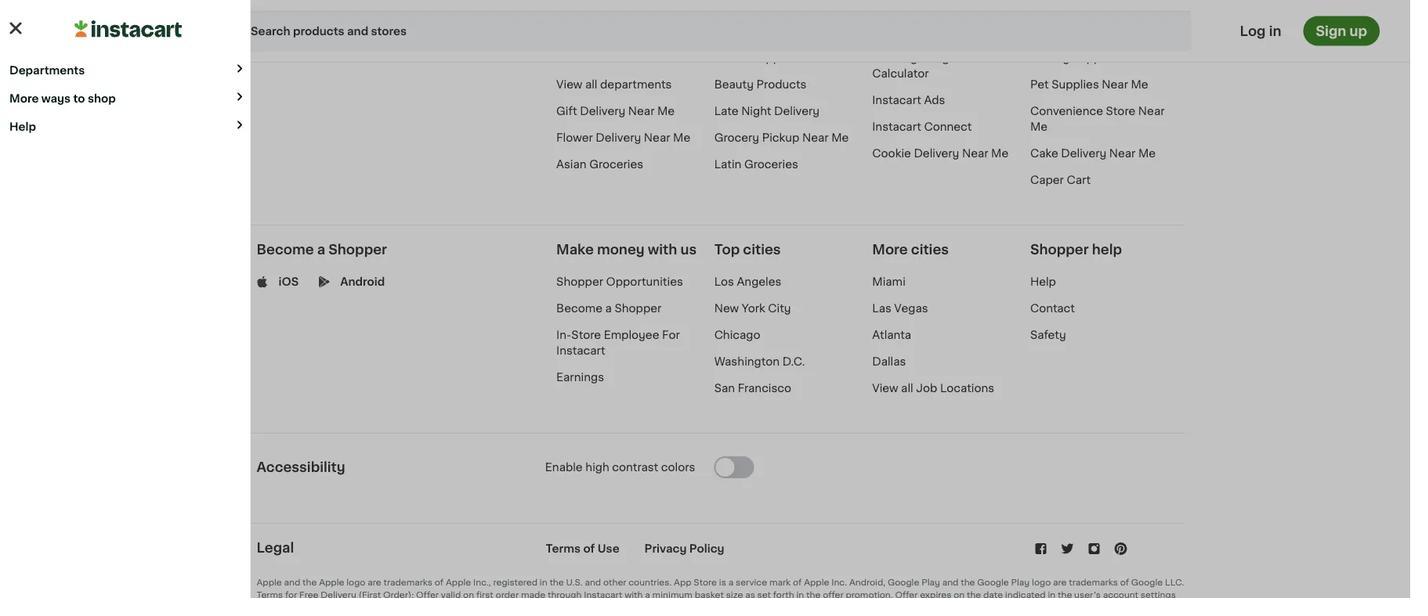 Task type: describe. For each thing, give the bounding box(es) containing it.
instacart up cookie
[[872, 121, 921, 132]]

grocery budget calculator link
[[872, 52, 960, 79]]

legal
[[257, 542, 294, 555]]

service
[[736, 578, 767, 587]]

me for pet supplies near me
[[1131, 79, 1148, 90]]

close main menu image
[[6, 19, 25, 38]]

in-
[[556, 330, 571, 341]]

near for cake delivery near me
[[1109, 148, 1136, 159]]

android,
[[849, 578, 885, 587]]

view all departments
[[556, 79, 672, 90]]

convenience
[[1030, 106, 1103, 117]]

washington d.c. link
[[714, 356, 805, 367]]

more for more ways to shop
[[9, 93, 39, 104]]

mark
[[769, 578, 791, 587]]

delivery inside apple and the apple logo are trademarks of apple inc., registered in the u.s. and other countries. app store is a service mark of apple inc. android, google play and the google play logo are trademarks of google llc. terms for free delivery (first order): offer valid on first order made through instacart with a minimum basket size as set forth in the offer promotion. offer expires on the date indicated in the user's account setting
[[321, 591, 356, 599]]

office
[[714, 52, 749, 63]]

shop
[[88, 93, 116, 104]]

departments
[[600, 79, 672, 90]]

connect
[[924, 121, 972, 132]]

products
[[757, 79, 807, 90]]

as
[[745, 591, 755, 599]]

more cities
[[872, 243, 949, 256]]

miami
[[872, 276, 906, 287]]

for
[[662, 330, 680, 341]]

shopper up android
[[328, 243, 387, 256]]

beauty supplies near me
[[1030, 52, 1169, 63]]

help link
[[1030, 276, 1056, 287]]

instacart home image
[[56, 20, 174, 39]]

caper cart link
[[1030, 175, 1091, 186]]

shopper up employee
[[615, 303, 662, 314]]

cart
[[1067, 175, 1091, 186]]

pet supplies near me link
[[1030, 79, 1148, 90]]

cookie
[[872, 148, 911, 159]]

is
[[719, 578, 726, 587]]

pinterest image
[[1113, 541, 1129, 557]]

delivery for cake delivery near me
[[1061, 148, 1107, 159]]

earnings link
[[556, 372, 604, 383]]

store inside apple and the apple logo are trademarks of apple inc., registered in the u.s. and other countries. app store is a service mark of apple inc. android, google play and the google play logo are trademarks of google llc. terms for free delivery (first order): offer valid on first order made through instacart with a minimum basket size as set forth in the offer promotion. offer expires on the date indicated in the user's account setting
[[694, 578, 717, 587]]

enable
[[545, 462, 583, 473]]

3 apple from the left
[[446, 578, 471, 587]]

latin groceries
[[714, 159, 798, 170]]

view all departments link
[[556, 79, 672, 90]]

near for flower delivery near me
[[644, 132, 670, 143]]

in up the "made"
[[540, 578, 547, 587]]

me for cookie delivery near me
[[991, 148, 1009, 159]]

1 horizontal spatial with
[[648, 243, 677, 256]]

facebook image
[[1033, 541, 1049, 557]]

grocery budget calculator
[[872, 52, 960, 79]]

las vegas link
[[872, 303, 928, 314]]

1 trademarks from the left
[[384, 578, 433, 587]]

expires
[[920, 591, 951, 599]]

safety
[[1030, 330, 1066, 341]]

store for convenience
[[1106, 106, 1136, 117]]

grocery for grocery pickup near me
[[714, 132, 759, 143]]

valid
[[441, 591, 461, 599]]

1 horizontal spatial terms
[[546, 544, 581, 555]]

beauty products link
[[714, 79, 807, 90]]

ios app store logo image
[[257, 276, 268, 288]]

for
[[285, 591, 297, 599]]

terms inside apple and the apple logo are trademarks of apple inc., registered in the u.s. and other countries. app store is a service mark of apple inc. android, google play and the google play logo are trademarks of google llc. terms for free delivery (first order): offer valid on first order made through instacart with a minimum basket size as set forth in the offer promotion. offer expires on the date indicated in the user's account setting
[[257, 591, 283, 599]]

twitter image
[[1060, 541, 1076, 557]]

las
[[872, 303, 891, 314]]

2 logo from the left
[[1032, 578, 1051, 587]]

earnings
[[556, 372, 604, 383]]

log
[[1240, 24, 1266, 38]]

cities for more cities
[[911, 243, 949, 256]]

convenience store near me
[[1030, 106, 1165, 132]]

me for cake delivery near me
[[1138, 148, 1156, 159]]

countries.
[[629, 578, 672, 587]]

in right indicated
[[1048, 591, 1056, 599]]

me for beauty supplies near me
[[1152, 52, 1169, 63]]

york
[[742, 303, 765, 314]]

shopper up help link
[[1030, 243, 1089, 256]]

in-store employee for instacart
[[556, 330, 680, 356]]

size
[[726, 591, 743, 599]]

near for gift delivery near me
[[628, 106, 655, 117]]

groceries for pickup
[[744, 159, 798, 170]]

llc.
[[1165, 578, 1184, 587]]

grocery pickup near me link
[[714, 132, 849, 143]]

me for gift delivery near me
[[657, 106, 675, 117]]

departments
[[9, 65, 85, 76]]

android play store logo image
[[318, 276, 330, 288]]

gift delivery near me
[[556, 106, 675, 117]]

delivery up grocery pickup near me
[[774, 106, 820, 117]]

washington d.c.
[[714, 356, 805, 367]]

ios link
[[279, 274, 299, 290]]

more for more cities
[[872, 243, 908, 256]]

1 apple from the left
[[257, 578, 282, 587]]

1 on from the left
[[463, 591, 474, 599]]

los
[[714, 276, 734, 287]]

new
[[714, 303, 739, 314]]

sign up button
[[1303, 16, 1380, 46]]

forth
[[773, 591, 794, 599]]

gift
[[556, 106, 577, 117]]

flower
[[556, 132, 593, 143]]

gift delivery near me link
[[556, 106, 675, 117]]

calculator
[[872, 68, 929, 79]]

made
[[521, 591, 545, 599]]

log in button
[[1235, 16, 1286, 46]]

supplies up convenience at the top right
[[1052, 79, 1099, 90]]

supplies for supplies
[[1072, 52, 1120, 63]]

help inside dropdown button
[[9, 121, 36, 132]]

los angeles link
[[714, 276, 781, 287]]

of right mark
[[793, 578, 802, 587]]

shopper opportunities link
[[556, 276, 683, 287]]

city
[[768, 303, 791, 314]]

through
[[548, 591, 582, 599]]

minimum
[[652, 591, 693, 599]]

near for pet supplies near me
[[1102, 79, 1128, 90]]

vegas
[[894, 303, 928, 314]]

instacart inside apple and the apple logo are trademarks of apple inc., registered in the u.s. and other countries. app store is a service mark of apple inc. android, google play and the google play logo are trademarks of google llc. terms for free delivery (first order): offer valid on first order made through instacart with a minimum basket size as set forth in the offer promotion. offer expires on the date indicated in the user's account setting
[[584, 591, 622, 599]]

all for job
[[901, 383, 913, 394]]

delivery for flower delivery near me
[[596, 132, 641, 143]]

of left use
[[583, 544, 595, 555]]

instacart down calculator
[[872, 95, 921, 106]]

1 play from the left
[[922, 578, 940, 587]]

view all job locations
[[872, 383, 994, 394]]

view for view all departments
[[556, 79, 582, 90]]

san francisco
[[714, 383, 791, 394]]

all for departments
[[585, 79, 597, 90]]

privacy
[[645, 544, 687, 555]]

cake delivery near me link
[[1030, 148, 1156, 159]]

inc.,
[[473, 578, 491, 587]]

apple and the apple logo are trademarks of apple inc., registered in the u.s. and other countries. app store is a service mark of apple inc. android, google play and the google play logo are trademarks of google llc. terms for free delivery (first order): offer valid on first order made through instacart with a minimum basket size as set forth in the offer promotion. offer expires on the date indicated in the user's account setting
[[257, 578, 1184, 599]]

delivery for cookie delivery near me
[[914, 148, 959, 159]]

latin
[[714, 159, 741, 170]]

cities for top cities
[[743, 243, 781, 256]]

1 vertical spatial become
[[556, 303, 603, 314]]

groceries for delivery
[[589, 159, 643, 170]]

angeles
[[737, 276, 781, 287]]

cake delivery near me
[[1030, 148, 1156, 159]]

of up valid
[[435, 578, 444, 587]]

late
[[714, 106, 739, 117]]

late night delivery link
[[714, 106, 820, 117]]

me for grocery pickup near me
[[831, 132, 849, 143]]

main menu dialog
[[0, 0, 1411, 599]]

3 and from the left
[[942, 578, 959, 587]]

1 vertical spatial help
[[1030, 276, 1056, 287]]

help button
[[0, 112, 250, 141]]

grocery pickup near me
[[714, 132, 849, 143]]

shopper help
[[1030, 243, 1122, 256]]



Task type: vqa. For each thing, say whether or not it's contained in the screenshot.
The Asian Groceries
yes



Task type: locate. For each thing, give the bounding box(es) containing it.
with
[[648, 243, 677, 256], [625, 591, 643, 599]]

0 horizontal spatial all
[[585, 79, 597, 90]]

supplies up pet supplies near me link
[[1072, 52, 1120, 63]]

more inside more ways to shop dropdown button
[[9, 93, 39, 104]]

0 horizontal spatial help
[[9, 121, 36, 132]]

groceries down pickup
[[744, 159, 798, 170]]

0 vertical spatial terms
[[546, 544, 581, 555]]

grocery
[[872, 52, 917, 63], [714, 132, 759, 143]]

d.c.
[[782, 356, 805, 367]]

0 horizontal spatial more
[[9, 93, 39, 104]]

contact link
[[1030, 303, 1075, 314]]

become a shopper down shopper opportunities
[[556, 303, 662, 314]]

0 vertical spatial grocery
[[872, 52, 917, 63]]

delivery down gift delivery near me link
[[596, 132, 641, 143]]

san francisco link
[[714, 383, 791, 394]]

date
[[983, 591, 1003, 599]]

0 horizontal spatial cities
[[743, 243, 781, 256]]

become up in- on the bottom of page
[[556, 303, 603, 314]]

instacart inside in-store employee for instacart
[[556, 345, 605, 356]]

beauty up pet
[[1030, 52, 1070, 63]]

los angeles
[[714, 276, 781, 287]]

pet supplies near me
[[1030, 79, 1148, 90]]

user's
[[1074, 591, 1101, 599]]

shopper down make
[[556, 276, 603, 287]]

2 horizontal spatial store
[[1106, 106, 1136, 117]]

2 horizontal spatial and
[[942, 578, 959, 587]]

instacart ads link
[[872, 95, 945, 106]]

4 apple from the left
[[804, 578, 829, 587]]

0 horizontal spatial google
[[888, 578, 919, 587]]

1 vertical spatial more
[[872, 243, 908, 256]]

first
[[476, 591, 493, 599]]

cities up angeles
[[743, 243, 781, 256]]

to
[[73, 93, 85, 104]]

0 horizontal spatial groceries
[[589, 159, 643, 170]]

groceries down flower delivery near me link
[[589, 159, 643, 170]]

set
[[757, 591, 771, 599]]

san
[[714, 383, 735, 394]]

0 horizontal spatial view
[[556, 79, 582, 90]]

1 vertical spatial all
[[901, 383, 913, 394]]

instacart logo image
[[74, 20, 182, 38]]

near down pet supplies near me
[[1138, 106, 1165, 117]]

on left first
[[463, 591, 474, 599]]

1 horizontal spatial offer
[[895, 591, 918, 599]]

1 horizontal spatial all
[[901, 383, 913, 394]]

top
[[714, 243, 740, 256]]

0 horizontal spatial become a shopper
[[257, 243, 387, 256]]

free
[[299, 591, 319, 599]]

me inside convenience store near me
[[1030, 121, 1048, 132]]

a down countries.
[[645, 591, 650, 599]]

1 groceries from the left
[[589, 159, 643, 170]]

0 vertical spatial all
[[585, 79, 597, 90]]

1 vertical spatial terms
[[257, 591, 283, 599]]

1 horizontal spatial and
[[585, 578, 601, 587]]

0 horizontal spatial and
[[284, 578, 300, 587]]

budget
[[920, 52, 960, 63]]

1 vertical spatial become a shopper
[[556, 303, 662, 314]]

near down convenience store near me
[[1109, 148, 1136, 159]]

1 horizontal spatial logo
[[1032, 578, 1051, 587]]

job
[[916, 383, 937, 394]]

delivery down view all departments 'link'
[[580, 106, 625, 117]]

1 horizontal spatial play
[[1011, 578, 1030, 587]]

in right log
[[1269, 24, 1281, 38]]

registered
[[493, 578, 538, 587]]

in right forth
[[796, 591, 804, 599]]

of up the account
[[1120, 578, 1129, 587]]

1 google from the left
[[888, 578, 919, 587]]

baked goods link
[[556, 52, 631, 63]]

1 vertical spatial grocery
[[714, 132, 759, 143]]

on right expires
[[954, 591, 965, 599]]

2 and from the left
[[585, 578, 601, 587]]

become up ios link on the left top of page
[[257, 243, 314, 256]]

with left us
[[648, 243, 677, 256]]

cities up vegas
[[911, 243, 949, 256]]

a right the is
[[728, 578, 733, 587]]

use
[[598, 544, 619, 555]]

opportunities
[[606, 276, 683, 287]]

and right the u.s.
[[585, 578, 601, 587]]

account
[[1103, 591, 1138, 599]]

1 vertical spatial beauty
[[714, 79, 754, 90]]

trademarks up order):
[[384, 578, 433, 587]]

0 vertical spatial with
[[648, 243, 677, 256]]

instacart down in- on the bottom of page
[[556, 345, 605, 356]]

1 horizontal spatial help
[[1030, 276, 1056, 287]]

1 horizontal spatial trademarks
[[1069, 578, 1118, 587]]

instacart ads
[[872, 95, 945, 106]]

supplies up 'products'
[[752, 52, 799, 63]]

android link
[[340, 274, 385, 290]]

0 vertical spatial more
[[9, 93, 39, 104]]

view for view all job locations
[[872, 383, 898, 394]]

1 horizontal spatial on
[[954, 591, 965, 599]]

latin groceries link
[[714, 159, 798, 170]]

become a shopper up android play store logo in the top left of the page
[[257, 243, 387, 256]]

logo
[[346, 578, 365, 587], [1032, 578, 1051, 587]]

cake
[[1030, 148, 1058, 159]]

google
[[888, 578, 919, 587], [977, 578, 1009, 587], [1131, 578, 1163, 587]]

delivery for gift delivery near me
[[580, 106, 625, 117]]

1 offer from the left
[[416, 591, 439, 599]]

2 cities from the left
[[911, 243, 949, 256]]

order):
[[383, 591, 414, 599]]

privacy policy
[[645, 544, 724, 555]]

2 vertical spatial store
[[694, 578, 717, 587]]

me
[[1152, 52, 1169, 63], [1131, 79, 1148, 90], [657, 106, 675, 117], [1030, 121, 1048, 132], [673, 132, 690, 143], [831, 132, 849, 143], [991, 148, 1009, 159], [1138, 148, 1156, 159]]

2 apple from the left
[[319, 578, 344, 587]]

instacart connect link
[[872, 121, 972, 132]]

2 groceries from the left
[[744, 159, 798, 170]]

more ways to shop button
[[0, 84, 250, 112]]

are up (first
[[368, 578, 381, 587]]

0 horizontal spatial offer
[[416, 591, 439, 599]]

more up miami
[[872, 243, 908, 256]]

0 vertical spatial become a shopper
[[257, 243, 387, 256]]

groceries
[[589, 159, 643, 170], [744, 159, 798, 170]]

grocery up latin
[[714, 132, 759, 143]]

shopper opportunities
[[556, 276, 683, 287]]

become a shopper
[[257, 243, 387, 256], [556, 303, 662, 314]]

a
[[317, 243, 325, 256], [605, 303, 612, 314], [728, 578, 733, 587], [645, 591, 650, 599]]

google right android,
[[888, 578, 919, 587]]

grocery inside the grocery budget calculator
[[872, 52, 917, 63]]

grocery for grocery budget calculator
[[872, 52, 917, 63]]

me for flower delivery near me
[[673, 132, 690, 143]]

and up expires
[[942, 578, 959, 587]]

0 horizontal spatial with
[[625, 591, 643, 599]]

2 on from the left
[[954, 591, 965, 599]]

terms left for
[[257, 591, 283, 599]]

store
[[1106, 106, 1136, 117], [571, 330, 601, 341], [694, 578, 717, 587]]

beauty
[[1030, 52, 1070, 63], [714, 79, 754, 90]]

view all job locations link
[[872, 383, 994, 394]]

locations
[[940, 383, 994, 394]]

high
[[585, 462, 609, 473]]

promotion.
[[846, 591, 893, 599]]

basket
[[695, 591, 724, 599]]

near right pickup
[[802, 132, 829, 143]]

near
[[1123, 52, 1149, 63], [1102, 79, 1128, 90], [628, 106, 655, 117], [1138, 106, 1165, 117], [644, 132, 670, 143], [802, 132, 829, 143], [962, 148, 988, 159], [1109, 148, 1136, 159]]

1 horizontal spatial store
[[694, 578, 717, 587]]

0 horizontal spatial grocery
[[714, 132, 759, 143]]

google up date
[[977, 578, 1009, 587]]

near inside convenience store near me
[[1138, 106, 1165, 117]]

1 horizontal spatial become a shopper
[[556, 303, 662, 314]]

me for convenience store near me
[[1030, 121, 1048, 132]]

accessibility
[[257, 461, 345, 474]]

store inside convenience store near me
[[1106, 106, 1136, 117]]

a up android play store logo in the top left of the page
[[317, 243, 325, 256]]

help down "more ways to shop"
[[9, 121, 36, 132]]

ads
[[924, 95, 945, 106]]

top cities
[[714, 243, 781, 256]]

0 horizontal spatial on
[[463, 591, 474, 599]]

1 vertical spatial with
[[625, 591, 643, 599]]

play up indicated
[[1011, 578, 1030, 587]]

near down connect
[[962, 148, 988, 159]]

2 trademarks from the left
[[1069, 578, 1118, 587]]

0 horizontal spatial are
[[368, 578, 381, 587]]

1 vertical spatial view
[[872, 383, 898, 394]]

1 horizontal spatial more
[[872, 243, 908, 256]]

2 google from the left
[[977, 578, 1009, 587]]

trademarks up "user's"
[[1069, 578, 1118, 587]]

are down the twitter icon
[[1053, 578, 1067, 587]]

0 horizontal spatial trademarks
[[384, 578, 433, 587]]

0 vertical spatial beauty
[[1030, 52, 1070, 63]]

1 horizontal spatial cities
[[911, 243, 949, 256]]

more left the ways
[[9, 93, 39, 104]]

view up gift
[[556, 79, 582, 90]]

1 horizontal spatial beauty
[[1030, 52, 1070, 63]]

with inside apple and the apple logo are trademarks of apple inc., registered in the u.s. and other countries. app store is a service mark of apple inc. android, google play and the google play logo are trademarks of google llc. terms for free delivery (first order): offer valid on first order made through instacart with a minimum basket size as set forth in the offer promotion. offer expires on the date indicated in the user's account setting
[[625, 591, 643, 599]]

1 logo from the left
[[346, 578, 365, 587]]

delivery up cart
[[1061, 148, 1107, 159]]

more ways to shop
[[9, 93, 116, 104]]

of
[[583, 544, 595, 555], [435, 578, 444, 587], [793, 578, 802, 587], [1120, 578, 1129, 587]]

inc.
[[831, 578, 847, 587]]

asian groceries
[[556, 159, 643, 170]]

delivery down connect
[[914, 148, 959, 159]]

and up for
[[284, 578, 300, 587]]

offer left valid
[[416, 591, 439, 599]]

logo up (first
[[346, 578, 365, 587]]

1 cities from the left
[[743, 243, 781, 256]]

near down gift delivery near me link
[[644, 132, 670, 143]]

store down pet supplies near me
[[1106, 106, 1136, 117]]

1 horizontal spatial become
[[556, 303, 603, 314]]

new york city link
[[714, 303, 791, 314]]

baked goods
[[556, 52, 631, 63]]

cookie delivery near me
[[872, 148, 1009, 159]]

store up basket
[[694, 578, 717, 587]]

supplies
[[752, 52, 799, 63], [1072, 52, 1120, 63], [1052, 79, 1099, 90]]

beauty for beauty products
[[714, 79, 754, 90]]

2 horizontal spatial google
[[1131, 578, 1163, 587]]

instacart shopper app logo image
[[226, 234, 252, 260]]

store for in-
[[571, 330, 601, 341]]

terms up the u.s.
[[546, 544, 581, 555]]

google left "llc."
[[1131, 578, 1163, 587]]

near for cookie delivery near me
[[962, 148, 988, 159]]

1 horizontal spatial grocery
[[872, 52, 917, 63]]

sign up
[[1316, 24, 1367, 38]]

0 vertical spatial become
[[257, 243, 314, 256]]

view down dallas link
[[872, 383, 898, 394]]

contrast
[[612, 462, 658, 473]]

us
[[680, 243, 697, 256]]

all down baked goods
[[585, 79, 597, 90]]

1 horizontal spatial are
[[1053, 578, 1067, 587]]

near down the beauty supplies near me link
[[1102, 79, 1128, 90]]

delivery right free
[[321, 591, 356, 599]]

0 vertical spatial store
[[1106, 106, 1136, 117]]

near for beauty supplies near me
[[1123, 52, 1149, 63]]

near for convenience store near me
[[1138, 106, 1165, 117]]

1 and from the left
[[284, 578, 300, 587]]

asian
[[556, 159, 587, 170]]

instagram image
[[1086, 541, 1102, 557]]

2 are from the left
[[1053, 578, 1067, 587]]

beauty for beauty supplies near me
[[1030, 52, 1070, 63]]

play up expires
[[922, 578, 940, 587]]

instacart
[[872, 95, 921, 106], [872, 121, 921, 132], [556, 345, 605, 356], [584, 591, 622, 599]]

cookie delivery near me link
[[872, 148, 1009, 159]]

caper
[[1030, 175, 1064, 186]]

help
[[9, 121, 36, 132], [1030, 276, 1056, 287]]

3 google from the left
[[1131, 578, 1163, 587]]

android
[[340, 276, 385, 287]]

1 horizontal spatial groceries
[[744, 159, 798, 170]]

instacart connect
[[872, 121, 972, 132]]

beauty down office
[[714, 79, 754, 90]]

offer
[[823, 591, 844, 599]]

0 horizontal spatial terms
[[257, 591, 283, 599]]

0 horizontal spatial store
[[571, 330, 601, 341]]

store inside in-store employee for instacart
[[571, 330, 601, 341]]

supplies for products
[[752, 52, 799, 63]]

1 vertical spatial store
[[571, 330, 601, 341]]

more
[[9, 93, 39, 104], [872, 243, 908, 256]]

all left job
[[901, 383, 913, 394]]

help up contact link
[[1030, 276, 1056, 287]]

1 are from the left
[[368, 578, 381, 587]]

1 horizontal spatial google
[[977, 578, 1009, 587]]

near for grocery pickup near me
[[802, 132, 829, 143]]

in inside button
[[1269, 24, 1281, 38]]

0 horizontal spatial logo
[[346, 578, 365, 587]]

instacart down other
[[584, 591, 622, 599]]

2 offer from the left
[[895, 591, 918, 599]]

0 vertical spatial view
[[556, 79, 582, 90]]

0 vertical spatial help
[[9, 121, 36, 132]]

1 horizontal spatial view
[[872, 383, 898, 394]]

0 horizontal spatial beauty
[[714, 79, 754, 90]]

2 play from the left
[[1011, 578, 1030, 587]]

0 horizontal spatial become
[[257, 243, 314, 256]]

store down become a shopper link
[[571, 330, 601, 341]]

0 horizontal spatial play
[[922, 578, 940, 587]]

enable high contrast colors
[[545, 462, 695, 473]]

(first
[[359, 591, 381, 599]]

logo up indicated
[[1032, 578, 1051, 587]]

colors
[[661, 462, 695, 473]]

a down shopper opportunities
[[605, 303, 612, 314]]

near down the departments
[[628, 106, 655, 117]]

with down countries.
[[625, 591, 643, 599]]

near up pet supplies near me
[[1123, 52, 1149, 63]]

offer left expires
[[895, 591, 918, 599]]

baked
[[556, 52, 591, 63]]

flower delivery near me link
[[556, 132, 690, 143]]

francisco
[[738, 383, 791, 394]]

grocery up calculator
[[872, 52, 917, 63]]



